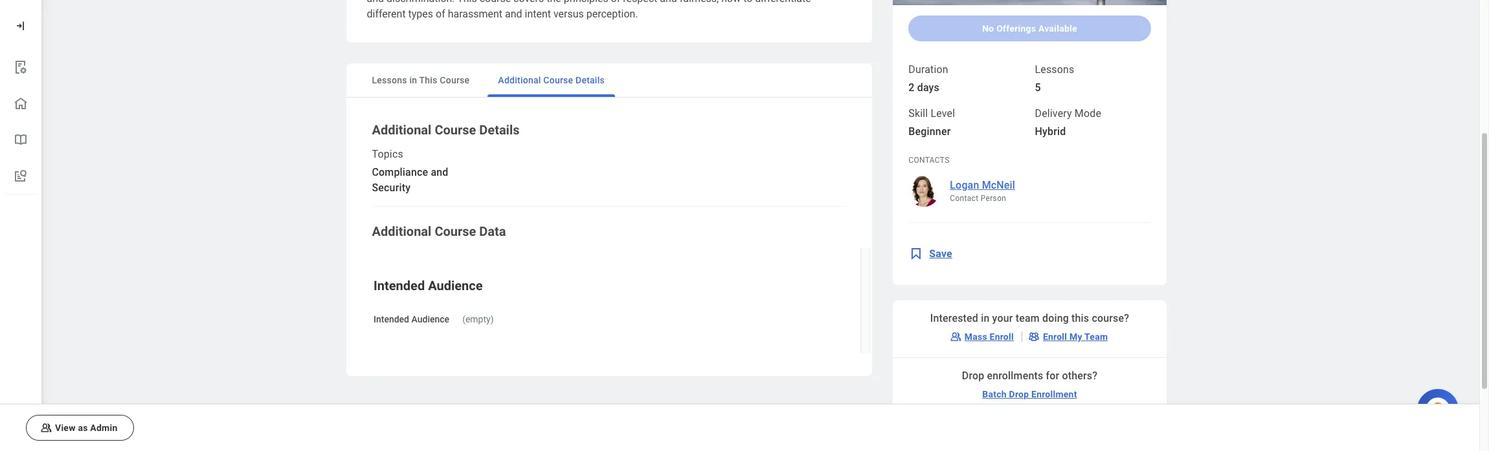 Task type: locate. For each thing, give the bounding box(es) containing it.
in inside button
[[409, 75, 417, 85]]

1 vertical spatial drop
[[1009, 390, 1029, 400]]

competencies
[[346, 404, 414, 416]]

0 vertical spatial details
[[576, 75, 605, 85]]

as
[[78, 423, 88, 434]]

available
[[1039, 23, 1077, 33]]

0 horizontal spatial details
[[479, 122, 520, 138]]

this
[[419, 75, 437, 85]]

in left your at the right
[[981, 312, 990, 325]]

interested in your team doing this course?
[[930, 312, 1129, 325]]

lessons in this course button
[[362, 63, 480, 97]]

no
[[982, 23, 994, 33]]

my
[[1070, 332, 1082, 342]]

contact card matrix manager image
[[1027, 331, 1040, 344]]

lessons left 'this'
[[372, 75, 407, 85]]

lessons up 5
[[1035, 63, 1074, 75]]

enroll
[[990, 332, 1014, 342], [1043, 332, 1067, 342]]

lessons in this course
[[372, 75, 470, 85]]

mass enroll link
[[944, 327, 1022, 347]]

drop up batch
[[962, 370, 984, 382]]

1 horizontal spatial enroll
[[1043, 332, 1067, 342]]

course inside "button"
[[543, 75, 573, 85]]

beginner
[[909, 125, 951, 138]]

enroll my team
[[1043, 332, 1108, 342]]

this
[[1072, 312, 1089, 325]]

drop down enrollments
[[1009, 390, 1029, 400]]

security
[[372, 182, 411, 194]]

additional course details inside "button"
[[498, 75, 605, 85]]

skill
[[909, 107, 928, 120]]

batch drop enrollment
[[982, 390, 1077, 400]]

1 horizontal spatial drop
[[1009, 390, 1029, 400]]

logan mcneil contact person
[[950, 179, 1015, 203]]

in for your
[[981, 312, 990, 325]]

0 vertical spatial additional
[[498, 75, 541, 85]]

0 vertical spatial drop
[[962, 370, 984, 382]]

in
[[409, 75, 417, 85], [981, 312, 990, 325]]

0 horizontal spatial drop
[[962, 370, 984, 382]]

enroll down the doing
[[1043, 332, 1067, 342]]

list
[[0, 49, 41, 195]]

team
[[1016, 312, 1040, 325]]

5
[[1035, 81, 1041, 94]]

mode
[[1075, 107, 1101, 120]]

no offerings available button
[[909, 15, 1151, 41]]

drop enrollments for others?
[[962, 370, 1098, 382]]

no offerings available
[[982, 23, 1077, 33]]

mcneil
[[982, 179, 1015, 191]]

drop
[[962, 370, 984, 382], [1009, 390, 1029, 400]]

1 horizontal spatial in
[[981, 312, 990, 325]]

1 vertical spatial in
[[981, 312, 990, 325]]

1 horizontal spatial lessons
[[1035, 63, 1074, 75]]

and
[[431, 166, 448, 179]]

delivery
[[1035, 107, 1072, 120]]

duration
[[909, 63, 948, 75]]

course
[[440, 75, 470, 85], [543, 75, 573, 85], [435, 122, 476, 138], [435, 224, 476, 240]]

0 horizontal spatial lessons
[[372, 75, 407, 85]]

details inside "button"
[[576, 75, 605, 85]]

2 vertical spatial additional
[[372, 224, 431, 240]]

in for this
[[409, 75, 417, 85]]

tab list
[[346, 63, 872, 98]]

lessons inside button
[[372, 75, 407, 85]]

2
[[909, 81, 915, 94]]

view
[[55, 423, 76, 434]]

1 vertical spatial additional
[[372, 122, 431, 138]]

0 vertical spatial additional course details
[[498, 75, 605, 85]]

additional
[[498, 75, 541, 85], [372, 122, 431, 138], [372, 224, 431, 240]]

contact
[[950, 194, 979, 203]]

team
[[1085, 332, 1108, 342]]

0 horizontal spatial in
[[409, 75, 417, 85]]

in left 'this'
[[409, 75, 417, 85]]

1 vertical spatial details
[[479, 122, 520, 138]]

0 vertical spatial in
[[409, 75, 417, 85]]

media mylearning image
[[909, 246, 924, 262]]

lessons
[[1035, 63, 1074, 75], [372, 75, 407, 85]]

admin
[[90, 423, 118, 434]]

0 horizontal spatial enroll
[[990, 332, 1014, 342]]

level
[[931, 107, 955, 120]]

duration 2 days
[[909, 63, 948, 94]]

lessons for in
[[372, 75, 407, 85]]

interested
[[930, 312, 978, 325]]

lessons for 5
[[1035, 63, 1074, 75]]

1 horizontal spatial details
[[576, 75, 605, 85]]

enroll down your at the right
[[990, 332, 1014, 342]]

details
[[576, 75, 605, 85], [479, 122, 520, 138]]

delivery mode hybrid
[[1035, 107, 1101, 138]]

mass
[[965, 332, 987, 342]]

additional course details
[[498, 75, 605, 85], [372, 122, 520, 138]]

1 enroll from the left
[[990, 332, 1014, 342]]

compliance
[[372, 166, 428, 179]]



Task type: vqa. For each thing, say whether or not it's contained in the screenshot.
X Small "image"
no



Task type: describe. For each thing, give the bounding box(es) containing it.
media classroom image
[[39, 422, 52, 435]]

data
[[479, 224, 506, 240]]

media classroom image
[[949, 331, 962, 344]]

doing
[[1042, 312, 1069, 325]]

offerings
[[997, 23, 1036, 33]]

topics compliance and security
[[372, 148, 448, 194]]

additional inside "button"
[[498, 75, 541, 85]]

enroll my team link
[[1022, 327, 1116, 347]]

transformation import image
[[14, 19, 27, 32]]

course?
[[1092, 312, 1129, 325]]

logan
[[950, 179, 979, 191]]

enrollment
[[1031, 390, 1077, 400]]

tab list containing lessons in this course
[[346, 63, 872, 98]]

others?
[[1062, 370, 1098, 382]]

your
[[992, 312, 1013, 325]]

1 vertical spatial additional course details
[[372, 122, 520, 138]]

for
[[1046, 370, 1060, 382]]

report parameter image
[[13, 60, 28, 75]]

home image
[[13, 96, 28, 111]]

book open image
[[13, 132, 28, 148]]

enrollments
[[987, 370, 1043, 382]]

hybrid
[[1035, 125, 1066, 138]]

save button
[[909, 239, 960, 270]]

2 enroll from the left
[[1043, 332, 1067, 342]]

save
[[929, 248, 952, 260]]

skill level beginner
[[909, 107, 955, 138]]

view as admin button
[[26, 416, 134, 442]]

batch
[[982, 390, 1007, 400]]

person
[[981, 194, 1006, 203]]

mass enroll
[[965, 332, 1014, 342]]

drop inside batch drop enrollment link
[[1009, 390, 1029, 400]]

batch drop enrollment link
[[977, 384, 1082, 405]]

view as admin
[[55, 423, 118, 434]]

additional course details button
[[488, 63, 615, 97]]

lessons 5
[[1035, 63, 1074, 94]]

topics
[[372, 148, 403, 161]]

additional course data
[[372, 224, 506, 240]]

days
[[917, 81, 939, 94]]

contacts
[[909, 156, 950, 165]]

course inside button
[[440, 75, 470, 85]]



